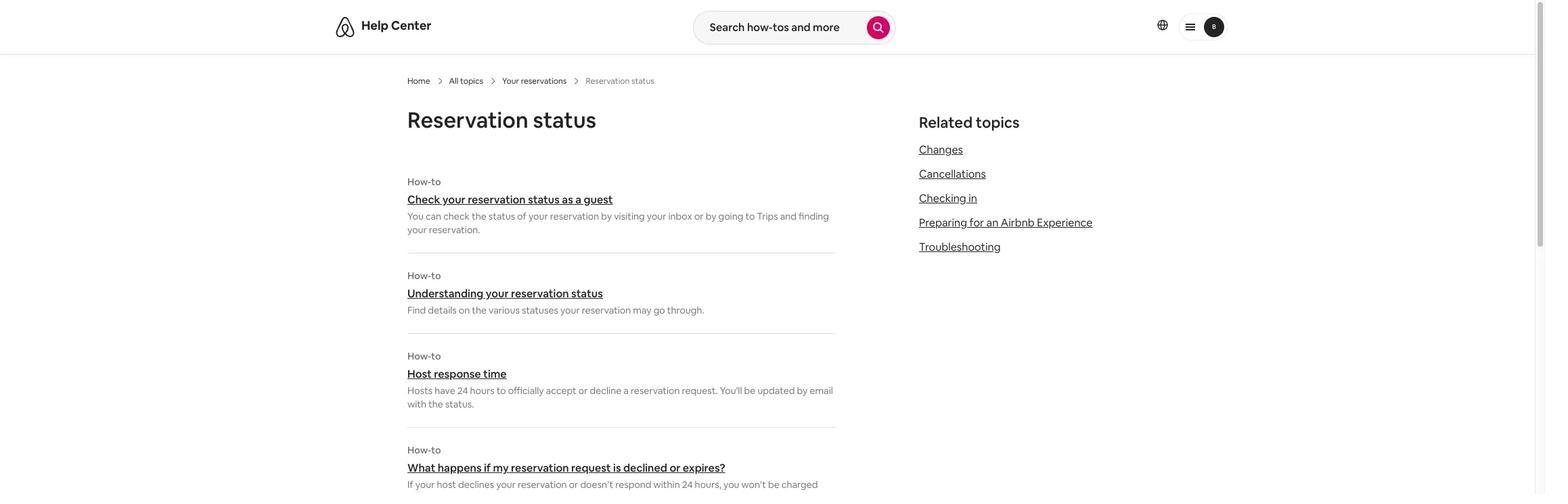 Task type: describe. For each thing, give the bounding box(es) containing it.
to inside how-to understanding your reservation status find details on the various statuses your reservation may go through.
[[431, 270, 441, 282]]

host response time link
[[407, 368, 835, 382]]

main navigation menu image
[[1204, 17, 1224, 37]]

all topics link
[[449, 76, 483, 87]]

understanding
[[407, 287, 484, 301]]

your right of
[[529, 211, 548, 223]]

accept
[[546, 385, 577, 397]]

have
[[435, 385, 455, 397]]

doesn't
[[580, 479, 613, 491]]

to up the host
[[431, 351, 441, 363]]

the inside how-to host response time hosts have 24 hours to officially accept or decline a reservation request. you'll be updated by email with the status.
[[428, 399, 443, 411]]

understanding your reservation status link
[[407, 287, 835, 301]]

related
[[919, 113, 973, 132]]

hours,
[[695, 479, 721, 491]]

be inside how-to what happens if my reservation request is declined or expires? if your host declines your reservation or doesn't respond within 24 hours, you won't be charged and you're free to book another stay.
[[768, 479, 780, 491]]

check
[[407, 193, 440, 207]]

check
[[443, 211, 470, 223]]

and inside how-to what happens if my reservation request is declined or expires? if your host declines your reservation or doesn't respond within 24 hours, you won't be charged and you're free to book another stay.
[[407, 493, 424, 495]]

for
[[970, 216, 984, 230]]

guest
[[584, 193, 613, 207]]

check your reservation status as a guest element
[[407, 176, 835, 237]]

declines
[[458, 479, 494, 491]]

status.
[[445, 399, 474, 411]]

how- for check
[[407, 176, 431, 188]]

to down declines
[[475, 493, 484, 495]]

an
[[987, 216, 999, 230]]

updated
[[758, 385, 795, 397]]

response
[[434, 368, 481, 382]]

trips
[[757, 211, 778, 223]]

24 inside how-to host response time hosts have 24 hours to officially accept or decline a reservation request. you'll be updated by email with the status.
[[457, 385, 468, 397]]

your up book
[[496, 479, 516, 491]]

you're
[[426, 493, 453, 495]]

your
[[502, 76, 519, 87]]

to left trips
[[745, 211, 755, 223]]

reservations
[[521, 76, 567, 87]]

you
[[724, 479, 739, 491]]

0 horizontal spatial by
[[601, 211, 612, 223]]

or inside how-to host response time hosts have 24 hours to officially accept or decline a reservation request. you'll be updated by email with the status.
[[579, 385, 588, 397]]

airbnb homepage image
[[334, 16, 356, 38]]

in
[[969, 192, 977, 206]]

if
[[484, 462, 491, 476]]

to up what
[[431, 445, 441, 457]]

reservation
[[407, 106, 528, 134]]

cancellations link
[[919, 167, 986, 181]]

you
[[407, 211, 424, 223]]

how-to host response time hosts have 24 hours to officially accept or decline a reservation request. you'll be updated by email with the status.
[[407, 351, 833, 411]]

expires?
[[683, 462, 725, 476]]

a inside how-to host response time hosts have 24 hours to officially accept or decline a reservation request. you'll be updated by email with the status.
[[624, 385, 629, 397]]

your right if
[[415, 479, 435, 491]]

may
[[633, 305, 652, 317]]

related topics
[[919, 113, 1020, 132]]

officially
[[508, 385, 544, 397]]

help center link
[[361, 18, 432, 33]]

on
[[459, 305, 470, 317]]

how-to understanding your reservation status find details on the various statuses your reservation may go through.
[[407, 270, 704, 317]]

host
[[437, 479, 456, 491]]

preparing for an airbnb experience
[[919, 216, 1093, 230]]

what
[[407, 462, 435, 476]]

checking in link
[[919, 192, 977, 206]]

help
[[361, 18, 389, 33]]

cancellations
[[919, 167, 986, 181]]

decline
[[590, 385, 621, 397]]

details
[[428, 305, 457, 317]]

if
[[407, 479, 413, 491]]

troubleshooting link
[[919, 240, 1001, 254]]

reservation.
[[429, 224, 480, 236]]

changes
[[919, 143, 963, 157]]

respond
[[615, 479, 652, 491]]

home
[[407, 76, 430, 87]]

changes link
[[919, 143, 963, 157]]

checking in
[[919, 192, 977, 206]]

within
[[654, 479, 680, 491]]

reservation status
[[407, 106, 596, 134]]

host
[[407, 368, 432, 382]]

center
[[391, 18, 432, 33]]

status inside how-to understanding your reservation status find details on the various statuses your reservation may go through.
[[571, 287, 603, 301]]

going
[[719, 211, 743, 223]]

of
[[517, 211, 527, 223]]

stay.
[[547, 493, 567, 495]]

your right statuses
[[560, 305, 580, 317]]

check your reservation status as a guest link
[[407, 193, 835, 207]]



Task type: locate. For each thing, give the bounding box(es) containing it.
your up check
[[443, 193, 465, 207]]

0 horizontal spatial a
[[575, 193, 581, 207]]

how- for understanding
[[407, 270, 431, 282]]

to up understanding
[[431, 270, 441, 282]]

topics for all topics
[[460, 76, 483, 87]]

1 vertical spatial a
[[624, 385, 629, 397]]

reservation inside how-to host response time hosts have 24 hours to officially accept or decline a reservation request. you'll be updated by email with the status.
[[631, 385, 680, 397]]

what happens if my reservation request is declined or expires? link
[[407, 462, 835, 476]]

4 how- from the top
[[407, 445, 431, 457]]

experience
[[1037, 216, 1093, 230]]

help center
[[361, 18, 432, 33]]

Search how-tos and more search field
[[694, 12, 867, 44]]

1 horizontal spatial topics
[[976, 113, 1020, 132]]

0 vertical spatial and
[[780, 211, 797, 223]]

visiting
[[614, 211, 645, 223]]

finding
[[799, 211, 829, 223]]

troubleshooting
[[919, 240, 1001, 254]]

request
[[571, 462, 611, 476]]

1 vertical spatial be
[[768, 479, 780, 491]]

hosts
[[407, 385, 433, 397]]

the right on
[[472, 305, 487, 317]]

declined
[[623, 462, 667, 476]]

to up check at the left top of the page
[[431, 176, 441, 188]]

2 how- from the top
[[407, 270, 431, 282]]

status
[[533, 106, 596, 134], [528, 193, 560, 207], [489, 211, 515, 223], [571, 287, 603, 301]]

by down guest
[[601, 211, 612, 223]]

how- up what
[[407, 445, 431, 457]]

1 horizontal spatial a
[[624, 385, 629, 397]]

how- up check at the left top of the page
[[407, 176, 431, 188]]

your down you
[[407, 224, 427, 236]]

how- inside how-to understanding your reservation status find details on the various statuses your reservation may go through.
[[407, 270, 431, 282]]

0 vertical spatial topics
[[460, 76, 483, 87]]

1 horizontal spatial by
[[706, 211, 716, 223]]

be right 'you'll'
[[744, 385, 756, 397]]

statuses
[[522, 305, 558, 317]]

to
[[431, 176, 441, 188], [745, 211, 755, 223], [431, 270, 441, 282], [431, 351, 441, 363], [497, 385, 506, 397], [431, 445, 441, 457], [475, 493, 484, 495]]

by
[[601, 211, 612, 223], [706, 211, 716, 223], [797, 385, 808, 397]]

None search field
[[693, 11, 896, 45]]

be right won't at the bottom
[[768, 479, 780, 491]]

to down time
[[497, 385, 506, 397]]

your reservations link
[[502, 76, 567, 87]]

24
[[457, 385, 468, 397], [682, 479, 693, 491]]

preparing
[[919, 216, 967, 230]]

how-
[[407, 176, 431, 188], [407, 270, 431, 282], [407, 351, 431, 363], [407, 445, 431, 457]]

your reservations
[[502, 76, 567, 87]]

preparing for an airbnb experience link
[[919, 216, 1093, 230]]

how- up the host
[[407, 351, 431, 363]]

how- for host
[[407, 351, 431, 363]]

or left doesn't
[[569, 479, 578, 491]]

0 vertical spatial 24
[[457, 385, 468, 397]]

you'll
[[720, 385, 742, 397]]

1 vertical spatial the
[[472, 305, 487, 317]]

as
[[562, 193, 573, 207]]

how-to what happens if my reservation request is declined or expires? if your host declines your reservation or doesn't respond within 24 hours, you won't be charged and you're free to book another stay.
[[407, 445, 818, 495]]

your up various
[[486, 287, 509, 301]]

0 horizontal spatial be
[[744, 385, 756, 397]]

charged
[[782, 479, 818, 491]]

what happens if my reservation request is declined or expires? element
[[407, 445, 835, 495]]

and inside how-to check your reservation status as a guest you can check the status of your reservation by visiting your inbox or by going to trips and finding your reservation.
[[780, 211, 797, 223]]

inbox
[[668, 211, 692, 223]]

find
[[407, 305, 426, 317]]

topics for related topics
[[976, 113, 1020, 132]]

1 horizontal spatial 24
[[682, 479, 693, 491]]

how- inside how-to check your reservation status as a guest you can check the status of your reservation by visiting your inbox or by going to trips and finding your reservation.
[[407, 176, 431, 188]]

the inside how-to understanding your reservation status find details on the various statuses your reservation may go through.
[[472, 305, 487, 317]]

2 vertical spatial the
[[428, 399, 443, 411]]

24 up status.
[[457, 385, 468, 397]]

by left email
[[797, 385, 808, 397]]

topics right the related
[[976, 113, 1020, 132]]

reservation
[[468, 193, 526, 207], [550, 211, 599, 223], [511, 287, 569, 301], [582, 305, 631, 317], [631, 385, 680, 397], [511, 462, 569, 476], [518, 479, 567, 491]]

is
[[613, 462, 621, 476]]

another
[[511, 493, 545, 495]]

a down host response time link at the bottom of the page
[[624, 385, 629, 397]]

a right as at the left top
[[575, 193, 581, 207]]

the
[[472, 211, 487, 223], [472, 305, 487, 317], [428, 399, 443, 411]]

go
[[654, 305, 665, 317]]

various
[[489, 305, 520, 317]]

airbnb
[[1001, 216, 1035, 230]]

by left going at the left top of the page
[[706, 211, 716, 223]]

topics
[[460, 76, 483, 87], [976, 113, 1020, 132]]

the inside how-to check your reservation status as a guest you can check the status of your reservation by visiting your inbox or by going to trips and finding your reservation.
[[472, 211, 487, 223]]

happens
[[438, 462, 482, 476]]

0 horizontal spatial and
[[407, 493, 424, 495]]

how- up understanding
[[407, 270, 431, 282]]

be inside how-to host response time hosts have 24 hours to officially accept or decline a reservation request. you'll be updated by email with the status.
[[744, 385, 756, 397]]

and down if
[[407, 493, 424, 495]]

a
[[575, 193, 581, 207], [624, 385, 629, 397]]

home link
[[407, 76, 430, 87]]

how-to check your reservation status as a guest you can check the status of your reservation by visiting your inbox or by going to trips and finding your reservation.
[[407, 176, 829, 236]]

1 horizontal spatial be
[[768, 479, 780, 491]]

2 horizontal spatial by
[[797, 385, 808, 397]]

time
[[483, 368, 507, 382]]

the right check
[[472, 211, 487, 223]]

can
[[426, 211, 441, 223]]

host response time element
[[407, 351, 835, 412]]

all
[[449, 76, 458, 87]]

1 how- from the top
[[407, 176, 431, 188]]

your
[[443, 193, 465, 207], [529, 211, 548, 223], [647, 211, 666, 223], [407, 224, 427, 236], [486, 287, 509, 301], [560, 305, 580, 317], [415, 479, 435, 491], [496, 479, 516, 491]]

book
[[486, 493, 509, 495]]

24 right within on the left of the page
[[682, 479, 693, 491]]

3 how- from the top
[[407, 351, 431, 363]]

how- inside how-to host response time hosts have 24 hours to officially accept or decline a reservation request. you'll be updated by email with the status.
[[407, 351, 431, 363]]

or up within on the left of the page
[[670, 462, 681, 476]]

a inside how-to check your reservation status as a guest you can check the status of your reservation by visiting your inbox or by going to trips and finding your reservation.
[[575, 193, 581, 207]]

0 horizontal spatial 24
[[457, 385, 468, 397]]

by inside how-to host response time hosts have 24 hours to officially accept or decline a reservation request. you'll be updated by email with the status.
[[797, 385, 808, 397]]

0 vertical spatial be
[[744, 385, 756, 397]]

1 vertical spatial 24
[[682, 479, 693, 491]]

0 horizontal spatial topics
[[460, 76, 483, 87]]

checking
[[919, 192, 966, 206]]

0 vertical spatial a
[[575, 193, 581, 207]]

email
[[810, 385, 833, 397]]

and right trips
[[780, 211, 797, 223]]

won't
[[741, 479, 766, 491]]

your left the inbox
[[647, 211, 666, 223]]

1 vertical spatial and
[[407, 493, 424, 495]]

through.
[[667, 305, 704, 317]]

0 vertical spatial the
[[472, 211, 487, 223]]

1 vertical spatial topics
[[976, 113, 1020, 132]]

my
[[493, 462, 509, 476]]

or right "accept"
[[579, 385, 588, 397]]

or inside how-to check your reservation status as a guest you can check the status of your reservation by visiting your inbox or by going to trips and finding your reservation.
[[694, 211, 704, 223]]

the down have
[[428, 399, 443, 411]]

how- inside how-to what happens if my reservation request is declined or expires? if your host declines your reservation or doesn't respond within 24 hours, you won't be charged and you're free to book another stay.
[[407, 445, 431, 457]]

understanding your reservation status element
[[407, 270, 835, 317]]

1 horizontal spatial and
[[780, 211, 797, 223]]

or
[[694, 211, 704, 223], [579, 385, 588, 397], [670, 462, 681, 476], [569, 479, 578, 491]]

topics right all
[[460, 76, 483, 87]]

hours
[[470, 385, 495, 397]]

or right the inbox
[[694, 211, 704, 223]]

with
[[407, 399, 426, 411]]

24 inside how-to what happens if my reservation request is declined or expires? if your host declines your reservation or doesn't respond within 24 hours, you won't be charged and you're free to book another stay.
[[682, 479, 693, 491]]

request.
[[682, 385, 718, 397]]

be
[[744, 385, 756, 397], [768, 479, 780, 491]]

free
[[455, 493, 473, 495]]

how- for what
[[407, 445, 431, 457]]



Task type: vqa. For each thing, say whether or not it's contained in the screenshot.
Profile 'element'
no



